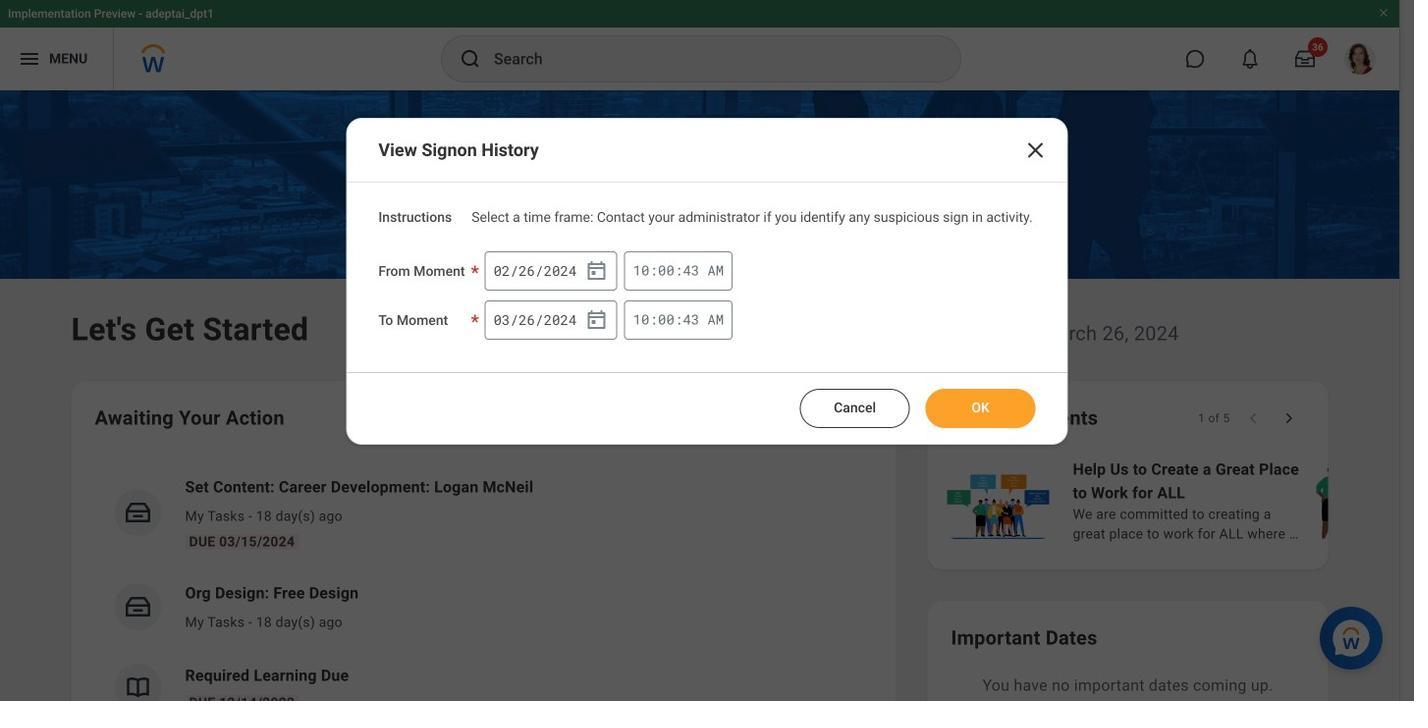 Task type: locate. For each thing, give the bounding box(es) containing it.
2 before or after midday spin button from the top
[[707, 310, 724, 328]]

book open image
[[123, 673, 153, 701]]

before or after midday spin button
[[707, 261, 724, 279], [707, 310, 724, 328]]

1 vertical spatial group
[[485, 300, 617, 340]]

1 vertical spatial second spin button
[[683, 311, 700, 328]]

0 vertical spatial calendar image
[[585, 259, 608, 283]]

x image
[[1024, 138, 1048, 162]]

before or after midday spin button for second hour spin button from the bottom's second spin button
[[707, 261, 724, 279]]

minute spin button
[[658, 262, 675, 279], [658, 311, 675, 328]]

1 minute spin button from the top
[[658, 262, 675, 279]]

1 vertical spatial calendar image
[[585, 308, 608, 332]]

0 vertical spatial minute spin button
[[658, 262, 675, 279]]

2 calendar image from the top
[[585, 308, 608, 332]]

dialog
[[346, 118, 1068, 445]]

inbox image
[[123, 592, 153, 622]]

1 vertical spatial before or after midday spin button
[[707, 310, 724, 328]]

list
[[943, 456, 1414, 546], [95, 460, 873, 701]]

1 before or after midday spin button from the top
[[707, 261, 724, 279]]

group
[[485, 251, 617, 290], [485, 300, 617, 340]]

calendar image
[[585, 259, 608, 283], [585, 308, 608, 332]]

hour spin button
[[633, 262, 650, 279], [633, 311, 650, 328]]

2 hour spin button from the top
[[633, 311, 650, 328]]

second spin button
[[683, 262, 700, 279], [683, 311, 700, 328]]

minute spin button for second hour spin button from the bottom
[[658, 262, 675, 279]]

close environment banner image
[[1378, 7, 1390, 19]]

2 second spin button from the top
[[683, 311, 700, 328]]

0 vertical spatial group
[[485, 251, 617, 290]]

1 calendar image from the top
[[585, 259, 608, 283]]

search image
[[459, 47, 482, 71]]

1 vertical spatial hour spin button
[[633, 311, 650, 328]]

1 group from the top
[[485, 251, 617, 290]]

0 vertical spatial hour spin button
[[633, 262, 650, 279]]

profile logan mcneil element
[[1333, 37, 1388, 81]]

banner
[[0, 0, 1400, 90]]

inbox large image
[[1295, 49, 1315, 69]]

main content
[[0, 90, 1414, 701]]

2 group from the top
[[485, 300, 617, 340]]

0 vertical spatial second spin button
[[683, 262, 700, 279]]

status
[[1198, 411, 1230, 426]]

group for second hour spin button from the bottom
[[485, 251, 617, 290]]

1 second spin button from the top
[[683, 262, 700, 279]]

0 vertical spatial before or after midday spin button
[[707, 261, 724, 279]]

2 minute spin button from the top
[[658, 311, 675, 328]]

1 vertical spatial minute spin button
[[658, 311, 675, 328]]



Task type: describe. For each thing, give the bounding box(es) containing it.
1 horizontal spatial list
[[943, 456, 1414, 546]]

0 horizontal spatial list
[[95, 460, 873, 701]]

calendar image for 1st hour spin button from the bottom of the page
[[585, 308, 608, 332]]

group for 1st hour spin button from the bottom of the page
[[485, 300, 617, 340]]

calendar image for second hour spin button from the bottom
[[585, 259, 608, 283]]

second spin button for 1st hour spin button from the bottom of the page
[[683, 311, 700, 328]]

inbox image
[[123, 498, 153, 527]]

1 hour spin button from the top
[[633, 262, 650, 279]]

minute spin button for 1st hour spin button from the bottom of the page
[[658, 311, 675, 328]]

chevron right small image
[[1279, 409, 1299, 428]]

chevron left small image
[[1244, 409, 1263, 428]]

second spin button for second hour spin button from the bottom
[[683, 262, 700, 279]]

before or after midday spin button for second spin button for 1st hour spin button from the bottom of the page
[[707, 310, 724, 328]]

notifications large image
[[1240, 49, 1260, 69]]



Task type: vqa. For each thing, say whether or not it's contained in the screenshot.
location Icon
no



